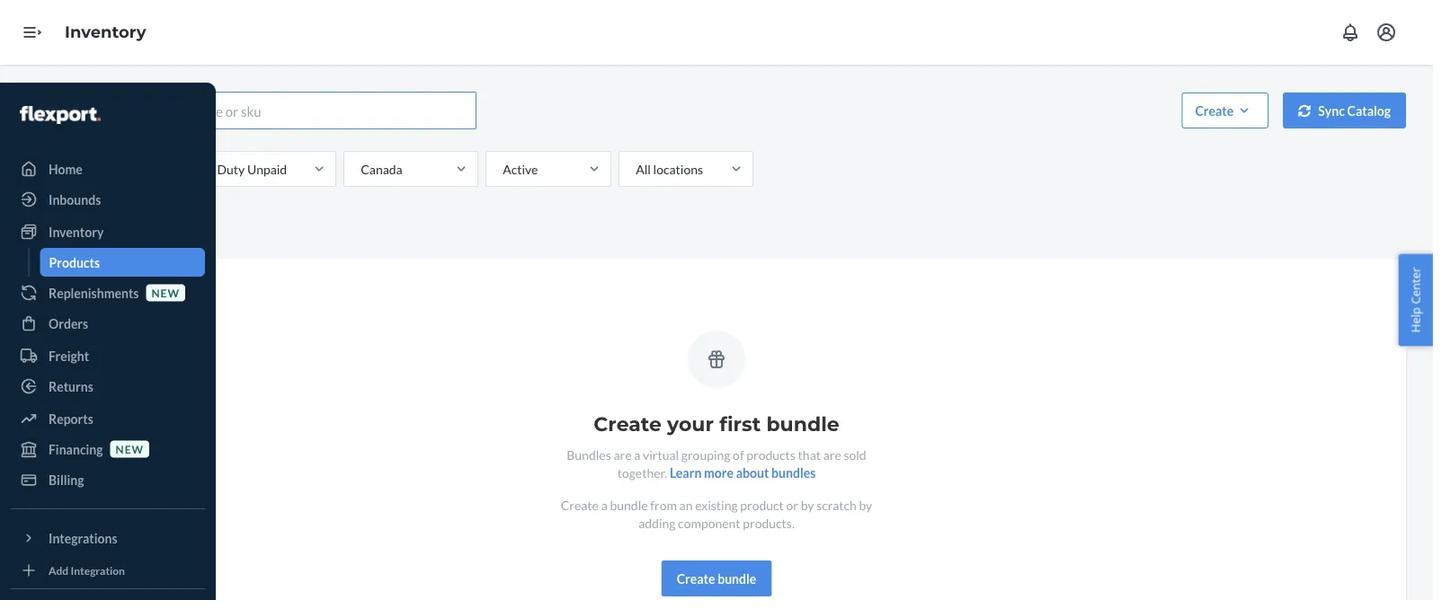 Task type: vqa. For each thing, say whether or not it's contained in the screenshot.
topmost Products
yes



Task type: locate. For each thing, give the bounding box(es) containing it.
together.
[[618, 465, 667, 481]]

inventory
[[65, 22, 146, 42], [49, 224, 104, 240]]

are up together.
[[614, 447, 632, 463]]

learn more about bundles button
[[670, 464, 816, 482]]

1 horizontal spatial are
[[823, 447, 842, 463]]

0 horizontal spatial by
[[801, 498, 814, 513]]

create inside the create a bundle from an existing product or by scratch by adding component products.
[[561, 498, 599, 513]]

1 horizontal spatial a
[[634, 447, 641, 463]]

products
[[38, 225, 88, 240], [49, 255, 100, 270]]

existing
[[695, 498, 738, 513]]

0 horizontal spatial bundle
[[610, 498, 648, 513]]

about
[[736, 465, 769, 481]]

0 vertical spatial inventory link
[[65, 22, 146, 42]]

1 by from the left
[[801, 498, 814, 513]]

inventory down inbounds
[[49, 224, 104, 240]]

by right or
[[801, 498, 814, 513]]

that
[[798, 447, 821, 463]]

a
[[634, 447, 641, 463], [601, 498, 608, 513]]

create inside 'button'
[[1196, 103, 1234, 118]]

a up together.
[[634, 447, 641, 463]]

1 vertical spatial new
[[116, 443, 144, 456]]

sold
[[844, 447, 867, 463]]

inventory link
[[65, 22, 146, 42], [11, 218, 205, 246]]

an
[[680, 498, 693, 513]]

inventory right open navigation icon
[[65, 22, 146, 42]]

financing
[[49, 442, 103, 457]]

create bundle link
[[662, 561, 772, 597]]

0 horizontal spatial new
[[116, 443, 144, 456]]

1 horizontal spatial bundle
[[718, 572, 757, 587]]

sync catalog button
[[1284, 93, 1407, 129]]

home link
[[11, 155, 205, 183]]

1 vertical spatial bundle
[[610, 498, 648, 513]]

inventory link right open navigation icon
[[65, 22, 146, 42]]

products up replenishments
[[49, 255, 100, 270]]

bundle
[[767, 412, 840, 437], [610, 498, 648, 513], [718, 572, 757, 587]]

by
[[801, 498, 814, 513], [859, 498, 873, 513]]

all locations
[[636, 161, 703, 177]]

0 vertical spatial bundle
[[767, 412, 840, 437]]

products link
[[40, 248, 205, 277]]

standard
[[108, 161, 158, 177]]

add integration link
[[11, 560, 205, 582]]

products down inbounds
[[38, 225, 88, 240]]

open account menu image
[[1376, 22, 1398, 43]]

add
[[49, 564, 69, 577]]

replenishments
[[49, 286, 139, 301]]

create inside button
[[677, 572, 715, 587]]

1 vertical spatial products
[[49, 255, 100, 270]]

grouping
[[682, 447, 731, 463]]

new down reports link
[[116, 443, 144, 456]]

new down products link
[[151, 286, 180, 299]]

catalog
[[1348, 103, 1391, 118]]

a down bundles
[[601, 498, 608, 513]]

0 horizontal spatial are
[[614, 447, 632, 463]]

are
[[614, 447, 632, 463], [823, 447, 842, 463]]

component
[[678, 516, 741, 531]]

inventory link down inbounds link
[[11, 218, 205, 246]]

learn
[[670, 465, 702, 481]]

reports link
[[11, 405, 205, 433]]

a inside the 'bundles are a virtual grouping of products that are sold together.'
[[634, 447, 641, 463]]

help center button
[[1399, 254, 1434, 347]]

1 vertical spatial inventory
[[49, 224, 104, 240]]

your
[[667, 412, 714, 437]]

0 horizontal spatial a
[[601, 498, 608, 513]]

returns link
[[11, 372, 205, 401]]

create
[[1196, 103, 1234, 118], [594, 412, 662, 437], [561, 498, 599, 513], [677, 572, 715, 587]]

more
[[704, 465, 734, 481]]

are left sold
[[823, 447, 842, 463]]

create bundle
[[677, 572, 757, 587]]

reports
[[49, 411, 93, 427]]

product
[[740, 498, 784, 513]]

new for replenishments
[[151, 286, 180, 299]]

0 vertical spatial new
[[151, 286, 180, 299]]

flexport logo image
[[20, 106, 101, 124]]

2 vertical spatial bundle
[[718, 572, 757, 587]]

kits
[[109, 225, 131, 240]]

bundle down component
[[718, 572, 757, 587]]

1 are from the left
[[614, 447, 632, 463]]

center
[[1408, 268, 1424, 305]]

2 by from the left
[[859, 498, 873, 513]]

canada
[[361, 161, 403, 177]]

products
[[747, 447, 796, 463]]

bundle up that
[[767, 412, 840, 437]]

1 horizontal spatial new
[[151, 286, 180, 299]]

bundle up the adding
[[610, 498, 648, 513]]

new
[[151, 286, 180, 299], [116, 443, 144, 456]]

products inside products link
[[49, 255, 100, 270]]

1 vertical spatial a
[[601, 498, 608, 513]]

from
[[650, 498, 677, 513]]

active
[[503, 161, 538, 177]]

locations
[[653, 161, 703, 177]]

by right scratch
[[859, 498, 873, 513]]

0 vertical spatial a
[[634, 447, 641, 463]]

learn more about bundles
[[670, 465, 816, 481]]

1 horizontal spatial by
[[859, 498, 873, 513]]



Task type: describe. For each thing, give the bounding box(es) containing it.
first
[[720, 412, 761, 437]]

create your first bundle
[[594, 412, 840, 437]]

a inside the create a bundle from an existing product or by scratch by adding component products.
[[601, 498, 608, 513]]

unpaid
[[247, 161, 287, 177]]

duty
[[217, 161, 245, 177]]

open navigation image
[[22, 22, 43, 43]]

worldwide
[[44, 161, 106, 177]]

inbounds link
[[11, 185, 205, 214]]

integrations
[[49, 531, 117, 546]]

bundles
[[567, 447, 611, 463]]

scratch
[[817, 498, 857, 513]]

integrations button
[[11, 524, 205, 553]]

all
[[636, 161, 651, 177]]

sync
[[1319, 103, 1345, 118]]

returns
[[49, 379, 93, 394]]

add integration
[[49, 564, 125, 577]]

sync catalog
[[1319, 103, 1391, 118]]

create bundle button
[[662, 561, 772, 597]]

billing
[[49, 473, 84, 488]]

create for create
[[1196, 103, 1234, 118]]

adding
[[639, 516, 676, 531]]

1 vertical spatial inventory link
[[11, 218, 205, 246]]

new for financing
[[116, 443, 144, 456]]

bundle inside the create a bundle from an existing product or by scratch by adding component products.
[[610, 498, 648, 513]]

home
[[49, 161, 83, 177]]

create a bundle from an existing product or by scratch by adding component products.
[[561, 498, 873, 531]]

orders link
[[11, 309, 205, 338]]

0 vertical spatial products
[[38, 225, 88, 240]]

billing link
[[11, 466, 205, 495]]

integration
[[71, 564, 125, 577]]

products.
[[743, 516, 795, 531]]

bundles
[[772, 465, 816, 481]]

help
[[1408, 308, 1424, 333]]

create for create a bundle from an existing product or by scratch by adding component products.
[[561, 498, 599, 513]]

Search inventory by name or sku text field
[[71, 93, 476, 129]]

open notifications image
[[1340, 22, 1362, 43]]

sync alt image
[[1299, 105, 1311, 117]]

help center
[[1408, 268, 1424, 333]]

create for create bundle
[[677, 572, 715, 587]]

inbounds
[[49, 192, 101, 207]]

bundle inside button
[[718, 572, 757, 587]]

delivered
[[161, 161, 215, 177]]

2 horizontal spatial bundle
[[767, 412, 840, 437]]

worldwide standard delivered duty unpaid
[[44, 161, 287, 177]]

bundles are a virtual grouping of products that are sold together.
[[567, 447, 867, 481]]

virtual
[[643, 447, 679, 463]]

of
[[733, 447, 744, 463]]

create button
[[1182, 93, 1269, 129]]

2 are from the left
[[823, 447, 842, 463]]

create for create your first bundle
[[594, 412, 662, 437]]

freight link
[[11, 342, 205, 371]]

freight
[[49, 348, 89, 364]]

or
[[786, 498, 799, 513]]

0 vertical spatial inventory
[[65, 22, 146, 42]]

orders
[[49, 316, 88, 331]]



